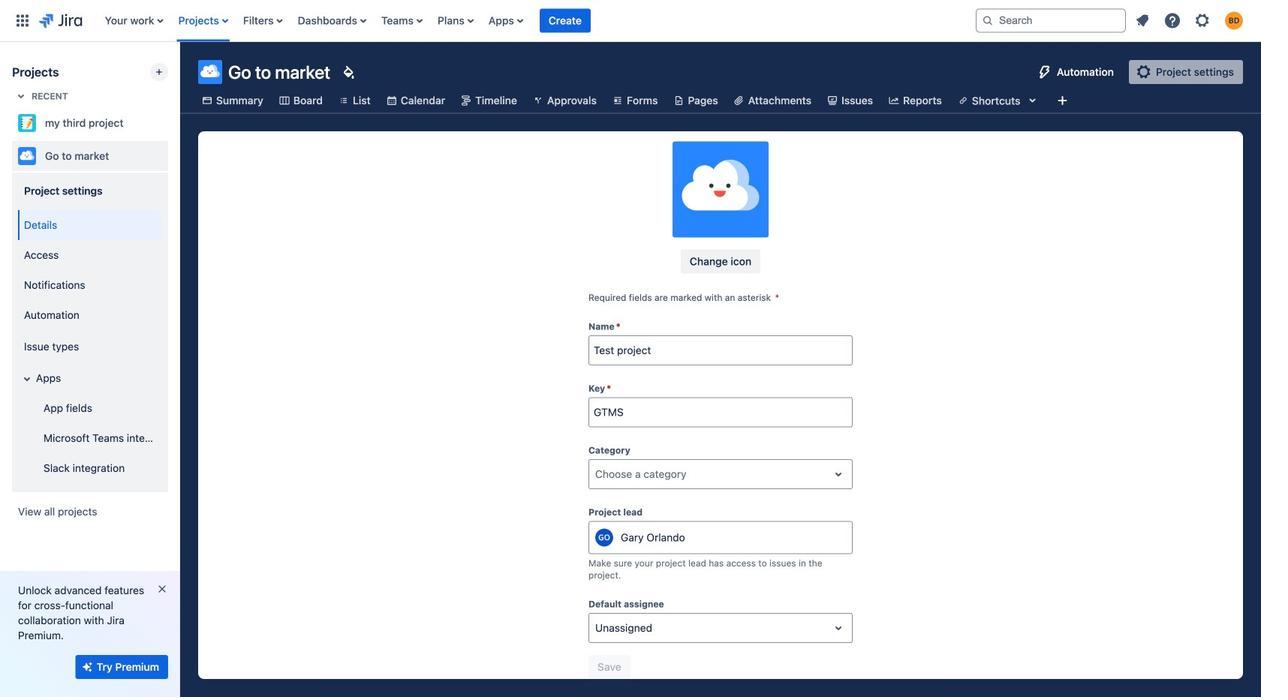 Task type: describe. For each thing, give the bounding box(es) containing it.
2 add to starred image from the top
[[164, 147, 182, 165]]

Search field
[[976, 9, 1126, 33]]

create project image
[[153, 66, 165, 78]]

sidebar navigation image
[[164, 60, 197, 90]]

close premium upgrade banner image
[[156, 583, 168, 595]]

1 add to starred image from the top
[[164, 114, 182, 132]]

appswitcher icon image
[[14, 12, 32, 30]]

automation image
[[1036, 63, 1054, 81]]

notifications image
[[1134, 12, 1152, 30]]

1 group from the top
[[15, 171, 162, 492]]

add to project view navigation image
[[1054, 92, 1072, 110]]

help image
[[1164, 12, 1182, 30]]

expand image
[[18, 370, 36, 388]]

collapse recent projects image
[[12, 87, 30, 105]]



Task type: locate. For each thing, give the bounding box(es) containing it.
None field
[[589, 337, 852, 364], [589, 399, 852, 426], [589, 337, 852, 364], [589, 399, 852, 426]]

open image
[[830, 465, 848, 483]]

settings image
[[1194, 12, 1212, 30]]

add to starred image
[[164, 114, 182, 132], [164, 147, 182, 165]]

None text field
[[595, 467, 598, 482]]

1 vertical spatial add to starred image
[[164, 147, 182, 165]]

list item
[[540, 0, 591, 42]]

project view element
[[180, 87, 1261, 114]]

jira image
[[39, 12, 82, 30], [39, 12, 82, 30]]

project avatar image
[[673, 142, 769, 238]]

2 group from the top
[[15, 206, 162, 488]]

set project background image
[[339, 63, 357, 81]]

primary element
[[9, 0, 964, 42]]

list
[[97, 0, 964, 42], [1129, 7, 1252, 34]]

0 vertical spatial add to starred image
[[164, 114, 182, 132]]

group
[[15, 171, 162, 492], [15, 206, 162, 488]]

your profile and settings image
[[1225, 12, 1243, 30]]

open image
[[830, 619, 848, 637]]

banner
[[0, 0, 1261, 42]]

search image
[[982, 15, 994, 27]]

None search field
[[976, 9, 1126, 33]]

0 horizontal spatial list
[[97, 0, 964, 42]]

1 horizontal spatial list
[[1129, 7, 1252, 34]]

None text field
[[595, 621, 598, 636]]



Task type: vqa. For each thing, say whether or not it's contained in the screenshot.
Help icon
yes



